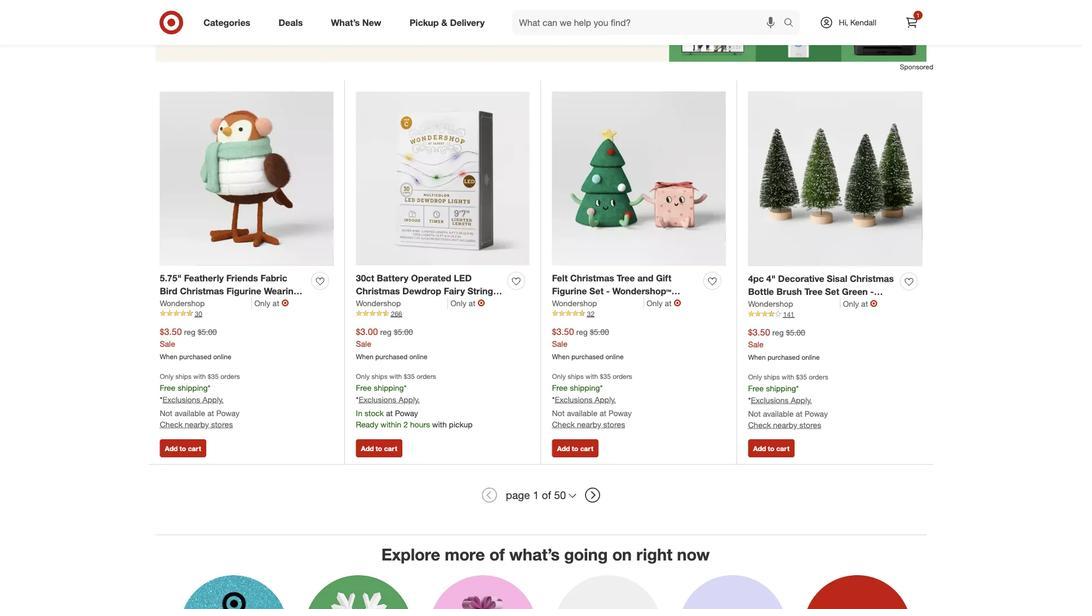 Task type: vqa. For each thing, say whether or not it's contained in the screenshot.
"orders*"
no



Task type: locate. For each thing, give the bounding box(es) containing it.
sale for 5.75" featherly friends fabric bird christmas figurine wearing white vest and green scarf - wondershop™ brown
[[160, 339, 175, 349]]

not
[[160, 408, 173, 418], [552, 408, 565, 418], [749, 409, 761, 418]]

$5.00 for vest
[[198, 327, 217, 337]]

check for felt christmas tree and gift figurine set - wondershop™ green/pink
[[552, 419, 575, 429]]

christmas down featherly
[[180, 285, 224, 296]]

online inside $3.00 reg $5.00 sale when purchased online
[[410, 352, 428, 361]]

and
[[638, 273, 654, 284], [208, 298, 224, 309]]

purchased for 5.75" featherly friends fabric bird christmas figurine wearing white vest and green scarf - wondershop™ brown
[[179, 352, 212, 361]]

search button
[[779, 10, 806, 37]]

set inside felt christmas tree and gift figurine set - wondershop™ green/pink
[[590, 285, 604, 296]]

christmas inside 5.75" featherly friends fabric bird christmas figurine wearing white vest and green scarf - wondershop™ brown
[[180, 285, 224, 296]]

0 horizontal spatial set
[[590, 285, 604, 296]]

check nearby stores button for 4pc 4" decorative sisal christmas bottle brush tree set green - wondershop™
[[749, 419, 822, 430]]

sale for felt christmas tree and gift figurine set - wondershop™ green/pink
[[552, 339, 568, 349]]

0 vertical spatial of
[[542, 489, 552, 502]]

0 horizontal spatial check nearby stores button
[[160, 419, 233, 430]]

dewdrop
[[403, 285, 442, 296]]

2 horizontal spatial available
[[764, 409, 794, 418]]

0 vertical spatial green
[[842, 286, 868, 297]]

2 horizontal spatial $3.50 reg $5.00 sale when purchased online
[[749, 327, 820, 361]]

1 add from the left
[[165, 444, 178, 452]]

1 horizontal spatial available
[[567, 408, 598, 418]]

¬ up the "32" link
[[674, 297, 682, 308]]

add to cart for 5.75" featherly friends fabric bird christmas figurine wearing white vest and green scarf - wondershop™ brown
[[165, 444, 201, 452]]

add to cart button for felt christmas tree and gift figurine set - wondershop™ green/pink
[[552, 439, 599, 457]]

fabric
[[261, 273, 287, 284]]

explore more of what's going on right now
[[382, 544, 710, 564]]

3 cart from the left
[[581, 444, 594, 452]]

reg inside $3.00 reg $5.00 sale when purchased online
[[380, 327, 392, 337]]

reg
[[184, 327, 196, 337], [380, 327, 392, 337], [577, 327, 588, 337], [773, 327, 784, 337]]

apply. for green/pink
[[595, 394, 616, 404]]

shipping for 5.75" featherly friends fabric bird christmas figurine wearing white vest and green scarf - wondershop™ brown
[[178, 383, 208, 393]]

1 horizontal spatial stores
[[604, 419, 626, 429]]

categories link
[[194, 10, 265, 35]]

orders inside only ships with $35 orders free shipping * * exclusions apply. in stock at  poway ready within 2 hours with pickup
[[417, 372, 436, 380]]

wondershop link for figurine
[[552, 297, 645, 309]]

only at ¬ down wearing
[[254, 297, 289, 308]]

wondershop™
[[613, 285, 672, 296], [749, 299, 808, 310], [160, 311, 219, 322], [356, 311, 415, 322]]

felt
[[552, 273, 568, 284]]

free
[[160, 383, 176, 393], [356, 383, 372, 393], [552, 383, 568, 393], [749, 383, 764, 393]]

figurine inside felt christmas tree and gift figurine set - wondershop™ green/pink
[[552, 285, 587, 296]]

2 figurine from the left
[[552, 285, 587, 296]]

friends
[[226, 273, 258, 284]]

to for 5.75" featherly friends fabric bird christmas figurine wearing white vest and green scarf - wondershop™ brown
[[180, 444, 186, 452]]

4 cart from the left
[[777, 444, 790, 452]]

4 add from the left
[[754, 444, 767, 452]]

set
[[590, 285, 604, 296], [826, 286, 840, 297]]

wondershop™ inside 4pc 4" decorative sisal christmas bottle brush tree set green - wondershop™
[[749, 299, 808, 310]]

wondershop™ down vest
[[160, 311, 219, 322]]

check nearby stores button
[[160, 419, 233, 430], [552, 419, 626, 430], [749, 419, 822, 430]]

4 add to cart button from the left
[[749, 439, 795, 457]]

only
[[254, 298, 271, 308], [451, 298, 467, 308], [647, 298, 663, 308], [844, 299, 860, 308], [160, 372, 174, 380], [356, 372, 370, 380], [552, 372, 566, 380], [749, 372, 763, 381]]

0 vertical spatial tree
[[617, 273, 635, 284]]

brown
[[221, 311, 249, 322]]

1 add to cart from the left
[[165, 444, 201, 452]]

advertisement region
[[149, 0, 934, 62]]

christmas up green/pink
[[571, 273, 615, 284]]

1 vertical spatial and
[[208, 298, 224, 309]]

only at ¬ for and
[[647, 297, 682, 308]]

0 horizontal spatial check
[[160, 419, 183, 429]]

2 horizontal spatial nearby
[[774, 420, 798, 430]]

green down sisal
[[842, 286, 868, 297]]

0 horizontal spatial 1
[[533, 489, 539, 502]]

free for 30ct battery operated led christmas dewdrop fairy string lights multicolor with silver wire - wondershop™
[[356, 383, 372, 393]]

what's new
[[331, 17, 382, 28]]

wondershop link up 30
[[160, 297, 252, 309]]

reg down 141
[[773, 327, 784, 337]]

- down wearing
[[280, 298, 284, 309]]

2 add from the left
[[361, 444, 374, 452]]

and right 30
[[208, 298, 224, 309]]

tree inside 4pc 4" decorative sisal christmas bottle brush tree set green - wondershop™
[[805, 286, 823, 297]]

purchased down 141
[[768, 353, 800, 361]]

apply. inside only ships with $35 orders free shipping * * exclusions apply. in stock at  poway ready within 2 hours with pickup
[[399, 394, 420, 404]]

ships for felt christmas tree and gift figurine set - wondershop™ green/pink
[[568, 372, 584, 380]]

0 vertical spatial and
[[638, 273, 654, 284]]

0 horizontal spatial green
[[226, 298, 252, 309]]

1 horizontal spatial green
[[842, 286, 868, 297]]

1 horizontal spatial 1
[[917, 12, 920, 19]]

¬ down string
[[478, 297, 485, 308]]

green up brown
[[226, 298, 252, 309]]

wondershop down 'bottle'
[[749, 299, 794, 308]]

30ct battery operated led christmas dewdrop fairy string lights multicolor with silver wire - wondershop™
[[356, 273, 503, 322]]

$5.00 down 266
[[394, 327, 413, 337]]

online down brown
[[213, 352, 232, 361]]

only at ¬ up '141' "link"
[[844, 298, 878, 309]]

poway for vest
[[216, 408, 240, 418]]

3 add to cart button from the left
[[552, 439, 599, 457]]

add for felt christmas tree and gift figurine set - wondershop™ green/pink
[[558, 444, 570, 452]]

shipping inside only ships with $35 orders free shipping * * exclusions apply. in stock at  poway ready within 2 hours with pickup
[[374, 383, 404, 393]]

$3.00 reg $5.00 sale when purchased online
[[356, 326, 428, 361]]

featherly
[[184, 273, 224, 284]]

wondershop™ inside 30ct battery operated led christmas dewdrop fairy string lights multicolor with silver wire - wondershop™
[[356, 311, 415, 322]]

$5.00 for multicolor
[[394, 327, 413, 337]]

2 to from the left
[[376, 444, 382, 452]]

2 horizontal spatial check nearby stores button
[[749, 419, 822, 430]]

reg down 30
[[184, 327, 196, 337]]

5.75" featherly friends fabric bird christmas figurine wearing white vest and green scarf - wondershop™ brown link
[[160, 272, 307, 322]]

exclusions
[[163, 394, 200, 404], [359, 394, 397, 404], [555, 394, 593, 404], [752, 395, 789, 405]]

wondershop for dewdrop
[[356, 298, 401, 308]]

scarf
[[255, 298, 278, 309]]

$3.50 reg $5.00 sale when purchased online down 32
[[552, 326, 624, 361]]

wondershop for christmas
[[160, 298, 205, 308]]

1 inside page 1 of 50 dropdown button
[[533, 489, 539, 502]]

$3.50 reg $5.00 sale when purchased online down 141
[[749, 327, 820, 361]]

cart for 5.75" featherly friends fabric bird christmas figurine wearing white vest and green scarf - wondershop™ brown
[[188, 444, 201, 452]]

orders for vest
[[221, 372, 240, 380]]

$3.50 reg $5.00 sale when purchased online for 4pc 4" decorative sisal christmas bottle brush tree set green - wondershop™
[[749, 327, 820, 361]]

$35 inside only ships with $35 orders free shipping * * exclusions apply. in stock at  poway ready within 2 hours with pickup
[[404, 372, 415, 380]]

¬ down wearing
[[282, 297, 289, 308]]

not for 5.75" featherly friends fabric bird christmas figurine wearing white vest and green scarf - wondershop™ brown
[[160, 408, 173, 418]]

wondershop link up 141
[[749, 298, 841, 309]]

available for 5.75" featherly friends fabric bird christmas figurine wearing white vest and green scarf - wondershop™ brown
[[175, 408, 205, 418]]

5.75" featherly friends fabric bird christmas figurine wearing white vest and green scarf - wondershop™ brown
[[160, 273, 299, 322]]

christmas right sisal
[[851, 273, 895, 284]]

with for 4pc 4" decorative sisal christmas bottle brush tree set green - wondershop™
[[782, 372, 795, 381]]

exclusions apply. link for 30ct battery operated led christmas dewdrop fairy string lights multicolor with silver wire - wondershop™
[[359, 394, 420, 404]]

online for green
[[802, 353, 820, 361]]

to
[[180, 444, 186, 452], [376, 444, 382, 452], [572, 444, 579, 452], [769, 444, 775, 452]]

of right more at the left of the page
[[490, 544, 505, 564]]

1 horizontal spatial only ships with $35 orders free shipping * * exclusions apply. not available at poway check nearby stores
[[552, 372, 633, 429]]

1 vertical spatial 1
[[533, 489, 539, 502]]

ships inside only ships with $35 orders free shipping * * exclusions apply. in stock at  poway ready within 2 hours with pickup
[[372, 372, 388, 380]]

$3.50 for 5.75" featherly friends fabric bird christmas figurine wearing white vest and green scarf - wondershop™ brown
[[160, 326, 182, 337]]

free inside only ships with $35 orders free shipping * * exclusions apply. in stock at  poway ready within 2 hours with pickup
[[356, 383, 372, 393]]

in
[[356, 408, 363, 418]]

wondershop link for bottle
[[749, 298, 841, 309]]

figurine
[[227, 285, 262, 296], [552, 285, 587, 296]]

silver
[[452, 298, 475, 309]]

$5.00 down 141
[[787, 327, 806, 337]]

$3.50 down 'bottle'
[[749, 327, 771, 338]]

sale down white
[[160, 339, 175, 349]]

felt christmas tree and gift figurine set - wondershop™ green/pink image
[[552, 92, 726, 265], [552, 92, 726, 265]]

2 add to cart from the left
[[361, 444, 398, 452]]

- right wire
[[500, 298, 503, 309]]

0 horizontal spatial available
[[175, 408, 205, 418]]

0 horizontal spatial $3.50
[[160, 326, 182, 337]]

1 vertical spatial of
[[490, 544, 505, 564]]

at inside only ships with $35 orders free shipping * * exclusions apply. in stock at  poway ready within 2 hours with pickup
[[386, 408, 393, 418]]

on
[[613, 544, 632, 564]]

$3.50 down white
[[160, 326, 182, 337]]

poway for green
[[805, 409, 828, 418]]

5.75"
[[160, 273, 182, 284]]

purchased down $3.00 in the bottom left of the page
[[376, 352, 408, 361]]

$5.00 for green/pink
[[590, 327, 610, 337]]

sale down 'bottle'
[[749, 339, 764, 349]]

- up the "32" link
[[607, 285, 610, 296]]

tree down decorative
[[805, 286, 823, 297]]

wondershop™ down brush
[[749, 299, 808, 310]]

sale down $3.00 in the bottom left of the page
[[356, 339, 372, 349]]

$3.50 reg $5.00 sale when purchased online
[[160, 326, 232, 361], [552, 326, 624, 361], [749, 327, 820, 361]]

5.75" featherly friends fabric bird christmas figurine wearing white vest and green scarf - wondershop™ brown image
[[160, 92, 334, 265], [160, 92, 334, 265]]

1 add to cart button from the left
[[160, 439, 206, 457]]

4 to from the left
[[769, 444, 775, 452]]

free for 4pc 4" decorative sisal christmas bottle brush tree set green - wondershop™
[[749, 383, 764, 393]]

shipping for felt christmas tree and gift figurine set - wondershop™ green/pink
[[570, 383, 600, 393]]

wondershop up 32
[[552, 298, 597, 308]]

online
[[213, 352, 232, 361], [410, 352, 428, 361], [606, 352, 624, 361], [802, 353, 820, 361]]

4pc 4" decorative sisal christmas bottle brush tree set green - wondershop™ image
[[749, 92, 923, 266], [749, 92, 923, 266]]

christmas inside felt christmas tree and gift figurine set - wondershop™ green/pink
[[571, 273, 615, 284]]

and inside felt christmas tree and gift figurine set - wondershop™ green/pink
[[638, 273, 654, 284]]

set down sisal
[[826, 286, 840, 297]]

reg for 4pc 4" decorative sisal christmas bottle brush tree set green - wondershop™
[[773, 327, 784, 337]]

cart for 4pc 4" decorative sisal christmas bottle brush tree set green - wondershop™
[[777, 444, 790, 452]]

only at ¬ down string
[[451, 297, 485, 308]]

when for 4pc 4" decorative sisal christmas bottle brush tree set green - wondershop™
[[749, 353, 766, 361]]

1 horizontal spatial and
[[638, 273, 654, 284]]

0 horizontal spatial of
[[490, 544, 505, 564]]

deals link
[[269, 10, 317, 35]]

fairy
[[444, 285, 465, 296]]

*
[[208, 383, 211, 393], [404, 383, 407, 393], [600, 383, 603, 393], [797, 383, 799, 393], [160, 394, 163, 404], [356, 394, 359, 404], [552, 394, 555, 404], [749, 395, 752, 405]]

exclusions apply. link for 5.75" featherly friends fabric bird christmas figurine wearing white vest and green scarf - wondershop™ brown
[[163, 394, 224, 404]]

$3.50
[[160, 326, 182, 337], [552, 326, 574, 337], [749, 327, 771, 338]]

with for 30ct battery operated led christmas dewdrop fairy string lights multicolor with silver wire - wondershop™
[[390, 372, 402, 380]]

1 horizontal spatial of
[[542, 489, 552, 502]]

0 horizontal spatial stores
[[211, 419, 233, 429]]

search
[[779, 18, 806, 29]]

50
[[555, 489, 566, 502]]

cart for 30ct battery operated led christmas dewdrop fairy string lights multicolor with silver wire - wondershop™
[[384, 444, 398, 452]]

$3.50 for 4pc 4" decorative sisal christmas bottle brush tree set green - wondershop™
[[749, 327, 771, 338]]

2 horizontal spatial stores
[[800, 420, 822, 430]]

$5.00 down 32
[[590, 327, 610, 337]]

wearing
[[264, 285, 299, 296]]

of left 50
[[542, 489, 552, 502]]

purchased
[[179, 352, 212, 361], [376, 352, 408, 361], [572, 352, 604, 361], [768, 353, 800, 361]]

sisal
[[827, 273, 848, 284]]

page 1 of 50 button
[[501, 483, 582, 507]]

30ct battery operated led christmas dewdrop fairy string lights multicolor with silver wire - wondershop™ image
[[356, 92, 530, 265], [356, 92, 530, 265]]

4 add to cart from the left
[[754, 444, 790, 452]]

check for 5.75" featherly friends fabric bird christmas figurine wearing white vest and green scarf - wondershop™ brown
[[160, 419, 183, 429]]

$35
[[208, 372, 219, 380], [404, 372, 415, 380], [600, 372, 611, 380], [797, 372, 808, 381]]

2 horizontal spatial $3.50
[[749, 327, 771, 338]]

figurine up green/pink
[[552, 285, 587, 296]]

0 horizontal spatial and
[[208, 298, 224, 309]]

green
[[842, 286, 868, 297], [226, 298, 252, 309]]

christmas up lights at the left of the page
[[356, 285, 400, 296]]

1 horizontal spatial tree
[[805, 286, 823, 297]]

only at ¬
[[254, 297, 289, 308], [451, 297, 485, 308], [647, 297, 682, 308], [844, 298, 878, 309]]

online down '141' "link"
[[802, 353, 820, 361]]

0 horizontal spatial $3.50 reg $5.00 sale when purchased online
[[160, 326, 232, 361]]

1 horizontal spatial $3.50
[[552, 326, 574, 337]]

check
[[160, 419, 183, 429], [552, 419, 575, 429], [749, 420, 772, 430]]

2 horizontal spatial check
[[749, 420, 772, 430]]

¬ up '141' "link"
[[871, 298, 878, 309]]

wondershop link up 32
[[552, 297, 645, 309]]

shipping
[[178, 383, 208, 393], [374, 383, 404, 393], [570, 383, 600, 393], [767, 383, 797, 393]]

exclusions inside only ships with $35 orders free shipping * * exclusions apply. in stock at  poway ready within 2 hours with pickup
[[359, 394, 397, 404]]

0 vertical spatial 1
[[917, 12, 920, 19]]

poway
[[216, 408, 240, 418], [395, 408, 418, 418], [609, 408, 632, 418], [805, 409, 828, 418]]

purchased down 32
[[572, 352, 604, 361]]

sale down green/pink
[[552, 339, 568, 349]]

set up 32
[[590, 285, 604, 296]]

what's
[[510, 544, 560, 564]]

2 add to cart button from the left
[[356, 439, 403, 457]]

only ships with $35 orders free shipping * * exclusions apply. not available at poway check nearby stores
[[160, 372, 240, 429], [552, 372, 633, 429], [749, 372, 829, 430]]

wondershop™ up the "32" link
[[613, 285, 672, 296]]

$5.00
[[198, 327, 217, 337], [394, 327, 413, 337], [590, 327, 610, 337], [787, 327, 806, 337]]

3 add from the left
[[558, 444, 570, 452]]

wondershop link up 266
[[356, 297, 449, 309]]

0 horizontal spatial tree
[[617, 273, 635, 284]]

1 horizontal spatial not
[[552, 408, 565, 418]]

exclusions for 4pc 4" decorative sisal christmas bottle brush tree set green - wondershop™
[[752, 395, 789, 405]]

online down the "32" link
[[606, 352, 624, 361]]

$35 for multicolor
[[404, 372, 415, 380]]

available for 4pc 4" decorative sisal christmas bottle brush tree set green - wondershop™
[[764, 409, 794, 418]]

1 horizontal spatial figurine
[[552, 285, 587, 296]]

- inside 30ct battery operated led christmas dewdrop fairy string lights multicolor with silver wire - wondershop™
[[500, 298, 503, 309]]

0 horizontal spatial nearby
[[185, 419, 209, 429]]

purchased down 30
[[179, 352, 212, 361]]

add to cart
[[165, 444, 201, 452], [361, 444, 398, 452], [558, 444, 594, 452], [754, 444, 790, 452]]

figurine down friends
[[227, 285, 262, 296]]

-
[[607, 285, 610, 296], [871, 286, 875, 297], [280, 298, 284, 309], [500, 298, 503, 309]]

1 horizontal spatial check nearby stores button
[[552, 419, 626, 430]]

1 vertical spatial tree
[[805, 286, 823, 297]]

of
[[542, 489, 552, 502], [490, 544, 505, 564]]

$3.50 down green/pink
[[552, 326, 574, 337]]

2 horizontal spatial not
[[749, 409, 761, 418]]

page 1 of 50
[[506, 489, 566, 502]]

$3.50 reg $5.00 sale when purchased online down 30
[[160, 326, 232, 361]]

1
[[917, 12, 920, 19], [533, 489, 539, 502]]

1 horizontal spatial set
[[826, 286, 840, 297]]

apply.
[[203, 394, 224, 404], [399, 394, 420, 404], [595, 394, 616, 404], [791, 395, 813, 405]]

reg right $3.00 in the bottom left of the page
[[380, 327, 392, 337]]

1 horizontal spatial check
[[552, 419, 575, 429]]

tree left gift
[[617, 273, 635, 284]]

christmas
[[571, 273, 615, 284], [851, 273, 895, 284], [180, 285, 224, 296], [356, 285, 400, 296]]

orders for multicolor
[[417, 372, 436, 380]]

figurine inside 5.75" featherly friends fabric bird christmas figurine wearing white vest and green scarf - wondershop™ brown
[[227, 285, 262, 296]]

wondershop up 266
[[356, 298, 401, 308]]

- inside 5.75" featherly friends fabric bird christmas figurine wearing white vest and green scarf - wondershop™ brown
[[280, 298, 284, 309]]

when inside $3.00 reg $5.00 sale when purchased online
[[356, 352, 374, 361]]

sale inside $3.00 reg $5.00 sale when purchased online
[[356, 339, 372, 349]]

orders
[[221, 372, 240, 380], [417, 372, 436, 380], [613, 372, 633, 380], [809, 372, 829, 381]]

1 up sponsored on the top
[[917, 12, 920, 19]]

2 cart from the left
[[384, 444, 398, 452]]

wondershop link
[[160, 297, 252, 309], [356, 297, 449, 309], [552, 297, 645, 309], [749, 298, 841, 309]]

reg down 32
[[577, 327, 588, 337]]

apply. for green
[[791, 395, 813, 405]]

only at ¬ down gift
[[647, 297, 682, 308]]

to for felt christmas tree and gift figurine set - wondershop™ green/pink
[[572, 444, 579, 452]]

wondershop™ down lights at the left of the page
[[356, 311, 415, 322]]

1 vertical spatial green
[[226, 298, 252, 309]]

1 right 'page' on the left of page
[[533, 489, 539, 502]]

only ships with $35 orders free shipping * * exclusions apply. not available at poway check nearby stores for 4pc 4" decorative sisal christmas bottle brush tree set green - wondershop™
[[749, 372, 829, 430]]

tree
[[617, 273, 635, 284], [805, 286, 823, 297]]

1 to from the left
[[180, 444, 186, 452]]

1 horizontal spatial $3.50 reg $5.00 sale when purchased online
[[552, 326, 624, 361]]

exclusions for 30ct battery operated led christmas dewdrop fairy string lights multicolor with silver wire - wondershop™
[[359, 394, 397, 404]]

shipping for 4pc 4" decorative sisal christmas bottle brush tree set green - wondershop™
[[767, 383, 797, 393]]

of inside dropdown button
[[542, 489, 552, 502]]

wondershop down bird
[[160, 298, 205, 308]]

- up '141' "link"
[[871, 286, 875, 297]]

to for 30ct battery operated led christmas dewdrop fairy string lights multicolor with silver wire - wondershop™
[[376, 444, 382, 452]]

$5.00 down 30
[[198, 327, 217, 337]]

1 figurine from the left
[[227, 285, 262, 296]]

2 horizontal spatial only ships with $35 orders free shipping * * exclusions apply. not available at poway check nearby stores
[[749, 372, 829, 430]]

of for 1
[[542, 489, 552, 502]]

only at ¬ for led
[[451, 297, 485, 308]]

and left gift
[[638, 273, 654, 284]]

1 cart from the left
[[188, 444, 201, 452]]

decorative
[[779, 273, 825, 284]]

purchased inside $3.00 reg $5.00 sale when purchased online
[[376, 352, 408, 361]]

1 horizontal spatial nearby
[[577, 419, 602, 429]]

0 horizontal spatial figurine
[[227, 285, 262, 296]]

apply. for vest
[[203, 394, 224, 404]]

hours
[[410, 419, 430, 429]]

3 add to cart from the left
[[558, 444, 594, 452]]

0 horizontal spatial only ships with $35 orders free shipping * * exclusions apply. not available at poway check nearby stores
[[160, 372, 240, 429]]

3 to from the left
[[572, 444, 579, 452]]

ships for 4pc 4" decorative sisal christmas bottle brush tree set green - wondershop™
[[764, 372, 780, 381]]

nearby for 5.75" featherly friends fabric bird christmas figurine wearing white vest and green scarf - wondershop™ brown
[[185, 419, 209, 429]]

online up only ships with $35 orders free shipping * * exclusions apply. in stock at  poway ready within 2 hours with pickup
[[410, 352, 428, 361]]

$5.00 inside $3.00 reg $5.00 sale when purchased online
[[394, 327, 413, 337]]

0 horizontal spatial not
[[160, 408, 173, 418]]

poway for multicolor
[[395, 408, 418, 418]]

purchased for felt christmas tree and gift figurine set - wondershop™ green/pink
[[572, 352, 604, 361]]

with for 5.75" featherly friends fabric bird christmas figurine wearing white vest and green scarf - wondershop™ brown
[[193, 372, 206, 380]]

stores for green/pink
[[604, 419, 626, 429]]

exclusions for 5.75" featherly friends fabric bird christmas figurine wearing white vest and green scarf - wondershop™ brown
[[163, 394, 200, 404]]

with
[[431, 298, 449, 309], [193, 372, 206, 380], [390, 372, 402, 380], [586, 372, 599, 380], [782, 372, 795, 381], [432, 419, 447, 429]]

poway inside only ships with $35 orders free shipping * * exclusions apply. in stock at  poway ready within 2 hours with pickup
[[395, 408, 418, 418]]

&
[[442, 17, 448, 28]]



Task type: describe. For each thing, give the bounding box(es) containing it.
only at ¬ for sisal
[[844, 298, 878, 309]]

of for more
[[490, 544, 505, 564]]

deals
[[279, 17, 303, 28]]

felt christmas tree and gift figurine set - wondershop™ green/pink link
[[552, 272, 700, 309]]

ready
[[356, 419, 379, 429]]

32 link
[[552, 309, 726, 319]]

wire
[[478, 298, 497, 309]]

30ct
[[356, 273, 375, 284]]

online for green/pink
[[606, 352, 624, 361]]

$35 for green/pink
[[600, 372, 611, 380]]

check nearby stores button for felt christmas tree and gift figurine set - wondershop™ green/pink
[[552, 419, 626, 430]]

wondershop for bottle
[[749, 299, 794, 308]]

What can we help you find? suggestions appear below search field
[[513, 10, 787, 35]]

free for felt christmas tree and gift figurine set - wondershop™ green/pink
[[552, 383, 568, 393]]

$3.50 reg $5.00 sale when purchased online for 5.75" featherly friends fabric bird christmas figurine wearing white vest and green scarf - wondershop™ brown
[[160, 326, 232, 361]]

1 inside 1 "link"
[[917, 12, 920, 19]]

page
[[506, 489, 530, 502]]

online for vest
[[213, 352, 232, 361]]

christmas inside 4pc 4" decorative sisal christmas bottle brush tree set green - wondershop™
[[851, 273, 895, 284]]

with for felt christmas tree and gift figurine set - wondershop™ green/pink
[[586, 372, 599, 380]]

stores for vest
[[211, 419, 233, 429]]

what's
[[331, 17, 360, 28]]

pickup & delivery
[[410, 17, 485, 28]]

141
[[784, 310, 795, 318]]

purchased for 30ct battery operated led christmas dewdrop fairy string lights multicolor with silver wire - wondershop™
[[376, 352, 408, 361]]

brush
[[777, 286, 803, 297]]

266
[[391, 309, 402, 318]]

$3.50 for felt christmas tree and gift figurine set - wondershop™ green/pink
[[552, 326, 574, 337]]

ships for 5.75" featherly friends fabric bird christmas figurine wearing white vest and green scarf - wondershop™ brown
[[176, 372, 192, 380]]

green inside 5.75" featherly friends fabric bird christmas figurine wearing white vest and green scarf - wondershop™ brown
[[226, 298, 252, 309]]

$35 for vest
[[208, 372, 219, 380]]

nearby for felt christmas tree and gift figurine set - wondershop™ green/pink
[[577, 419, 602, 429]]

within
[[381, 419, 402, 429]]

30 link
[[160, 309, 334, 319]]

green/pink
[[552, 298, 601, 309]]

pickup
[[410, 17, 439, 28]]

add to cart button for 4pc 4" decorative sisal christmas bottle brush tree set green - wondershop™
[[749, 439, 795, 457]]

delivery
[[450, 17, 485, 28]]

266 link
[[356, 309, 530, 319]]

only at ¬ for fabric
[[254, 297, 289, 308]]

pickup & delivery link
[[400, 10, 499, 35]]

$5.00 for green
[[787, 327, 806, 337]]

¬ for 30ct battery operated led christmas dewdrop fairy string lights multicolor with silver wire - wondershop™
[[478, 297, 485, 308]]

cart for felt christmas tree and gift figurine set - wondershop™ green/pink
[[581, 444, 594, 452]]

bottle
[[749, 286, 775, 297]]

online for multicolor
[[410, 352, 428, 361]]

only ships with $35 orders free shipping * * exclusions apply. not available at poway check nearby stores for felt christmas tree and gift figurine set - wondershop™ green/pink
[[552, 372, 633, 429]]

reg for 30ct battery operated led christmas dewdrop fairy string lights multicolor with silver wire - wondershop™
[[380, 327, 392, 337]]

when for felt christmas tree and gift figurine set - wondershop™ green/pink
[[552, 352, 570, 361]]

nearby for 4pc 4" decorative sisal christmas bottle brush tree set green - wondershop™
[[774, 420, 798, 430]]

add to cart button for 5.75" featherly friends fabric bird christmas figurine wearing white vest and green scarf - wondershop™ brown
[[160, 439, 206, 457]]

what's new link
[[322, 10, 396, 35]]

- inside 4pc 4" decorative sisal christmas bottle brush tree set green - wondershop™
[[871, 286, 875, 297]]

tree inside felt christmas tree and gift figurine set - wondershop™ green/pink
[[617, 273, 635, 284]]

explore
[[382, 544, 441, 564]]

4"
[[767, 273, 776, 284]]

2
[[404, 419, 408, 429]]

wondershop for figurine
[[552, 298, 597, 308]]

not for 4pc 4" decorative sisal christmas bottle brush tree set green - wondershop™
[[749, 409, 761, 418]]

add for 5.75" featherly friends fabric bird christmas figurine wearing white vest and green scarf - wondershop™ brown
[[165, 444, 178, 452]]

¬ for felt christmas tree and gift figurine set - wondershop™ green/pink
[[674, 297, 682, 308]]

wondershop link for christmas
[[160, 297, 252, 309]]

set inside 4pc 4" decorative sisal christmas bottle brush tree set green - wondershop™
[[826, 286, 840, 297]]

right
[[637, 544, 673, 564]]

green inside 4pc 4" decorative sisal christmas bottle brush tree set green - wondershop™
[[842, 286, 868, 297]]

4pc
[[749, 273, 764, 284]]

lights
[[356, 298, 383, 309]]

sale for 30ct battery operated led christmas dewdrop fairy string lights multicolor with silver wire - wondershop™
[[356, 339, 372, 349]]

pickup
[[449, 419, 473, 429]]

with inside 30ct battery operated led christmas dewdrop fairy string lights multicolor with silver wire - wondershop™
[[431, 298, 449, 309]]

¬ for 4pc 4" decorative sisal christmas bottle brush tree set green - wondershop™
[[871, 298, 878, 309]]

new
[[363, 17, 382, 28]]

sale for 4pc 4" decorative sisal christmas bottle brush tree set green - wondershop™
[[749, 339, 764, 349]]

multicolor
[[385, 298, 428, 309]]

$3.50 reg $5.00 sale when purchased online for felt christmas tree and gift figurine set - wondershop™ green/pink
[[552, 326, 624, 361]]

available for felt christmas tree and gift figurine set - wondershop™ green/pink
[[567, 408, 598, 418]]

vest
[[187, 298, 205, 309]]

add to cart for 30ct battery operated led christmas dewdrop fairy string lights multicolor with silver wire - wondershop™
[[361, 444, 398, 452]]

30
[[195, 309, 202, 318]]

battery
[[377, 273, 409, 284]]

30ct battery operated led christmas dewdrop fairy string lights multicolor with silver wire - wondershop™ link
[[356, 272, 503, 322]]

string
[[468, 285, 494, 296]]

and inside 5.75" featherly friends fabric bird christmas figurine wearing white vest and green scarf - wondershop™ brown
[[208, 298, 224, 309]]

poway for green/pink
[[609, 408, 632, 418]]

add for 4pc 4" decorative sisal christmas bottle brush tree set green - wondershop™
[[754, 444, 767, 452]]

when for 30ct battery operated led christmas dewdrop fairy string lights multicolor with silver wire - wondershop™
[[356, 352, 374, 361]]

categories
[[204, 17, 251, 28]]

exclusions for felt christmas tree and gift figurine set - wondershop™ green/pink
[[555, 394, 593, 404]]

add to cart for 4pc 4" decorative sisal christmas bottle brush tree set green - wondershop™
[[754, 444, 790, 452]]

felt christmas tree and gift figurine set - wondershop™ green/pink
[[552, 273, 672, 309]]

led
[[454, 273, 472, 284]]

christmas inside 30ct battery operated led christmas dewdrop fairy string lights multicolor with silver wire - wondershop™
[[356, 285, 400, 296]]

1 link
[[900, 10, 925, 35]]

when for 5.75" featherly friends fabric bird christmas figurine wearing white vest and green scarf - wondershop™ brown
[[160, 352, 177, 361]]

bird
[[160, 285, 178, 296]]

exclusions apply. link for felt christmas tree and gift figurine set - wondershop™ green/pink
[[555, 394, 616, 404]]

apply. for multicolor
[[399, 394, 420, 404]]

kendall
[[851, 17, 877, 27]]

wondershop™ inside felt christmas tree and gift figurine set - wondershop™ green/pink
[[613, 285, 672, 296]]

shipping for 30ct battery operated led christmas dewdrop fairy string lights multicolor with silver wire - wondershop™
[[374, 383, 404, 393]]

wondershop link for dewdrop
[[356, 297, 449, 309]]

only ships with $35 orders free shipping * * exclusions apply. not available at poway check nearby stores for 5.75" featherly friends fabric bird christmas figurine wearing white vest and green scarf - wondershop™ brown
[[160, 372, 240, 429]]

more
[[445, 544, 485, 564]]

4pc 4" decorative sisal christmas bottle brush tree set green - wondershop™ link
[[749, 272, 897, 310]]

stock
[[365, 408, 384, 418]]

hi,
[[840, 17, 849, 27]]

ships for 30ct battery operated led christmas dewdrop fairy string lights multicolor with silver wire - wondershop™
[[372, 372, 388, 380]]

32
[[587, 309, 595, 318]]

free for 5.75" featherly friends fabric bird christmas figurine wearing white vest and green scarf - wondershop™ brown
[[160, 383, 176, 393]]

hi, kendall
[[840, 17, 877, 27]]

only inside only ships with $35 orders free shipping * * exclusions apply. in stock at  poway ready within 2 hours with pickup
[[356, 372, 370, 380]]

4pc 4" decorative sisal christmas bottle brush tree set green - wondershop™
[[749, 273, 895, 310]]

wondershop™ inside 5.75" featherly friends fabric bird christmas figurine wearing white vest and green scarf - wondershop™ brown
[[160, 311, 219, 322]]

$3.00
[[356, 326, 378, 337]]

reg for 5.75" featherly friends fabric bird christmas figurine wearing white vest and green scarf - wondershop™ brown
[[184, 327, 196, 337]]

operated
[[411, 273, 452, 284]]

gift
[[656, 273, 672, 284]]

white
[[160, 298, 184, 309]]

now
[[678, 544, 710, 564]]

purchased for 4pc 4" decorative sisal christmas bottle brush tree set green - wondershop™
[[768, 353, 800, 361]]

141 link
[[749, 309, 923, 319]]

going
[[565, 544, 608, 564]]

add to cart button for 30ct battery operated led christmas dewdrop fairy string lights multicolor with silver wire - wondershop™
[[356, 439, 403, 457]]

add to cart for felt christmas tree and gift figurine set - wondershop™ green/pink
[[558, 444, 594, 452]]

sponsored
[[901, 62, 934, 71]]

orders for green
[[809, 372, 829, 381]]

add for 30ct battery operated led christmas dewdrop fairy string lights multicolor with silver wire - wondershop™
[[361, 444, 374, 452]]

stores for green
[[800, 420, 822, 430]]

only ships with $35 orders free shipping * * exclusions apply. in stock at  poway ready within 2 hours with pickup
[[356, 372, 473, 429]]

- inside felt christmas tree and gift figurine set - wondershop™ green/pink
[[607, 285, 610, 296]]

exclusions apply. link for 4pc 4" decorative sisal christmas bottle brush tree set green - wondershop™
[[752, 395, 813, 405]]

$35 for green
[[797, 372, 808, 381]]

¬ for 5.75" featherly friends fabric bird christmas figurine wearing white vest and green scarf - wondershop™ brown
[[282, 297, 289, 308]]



